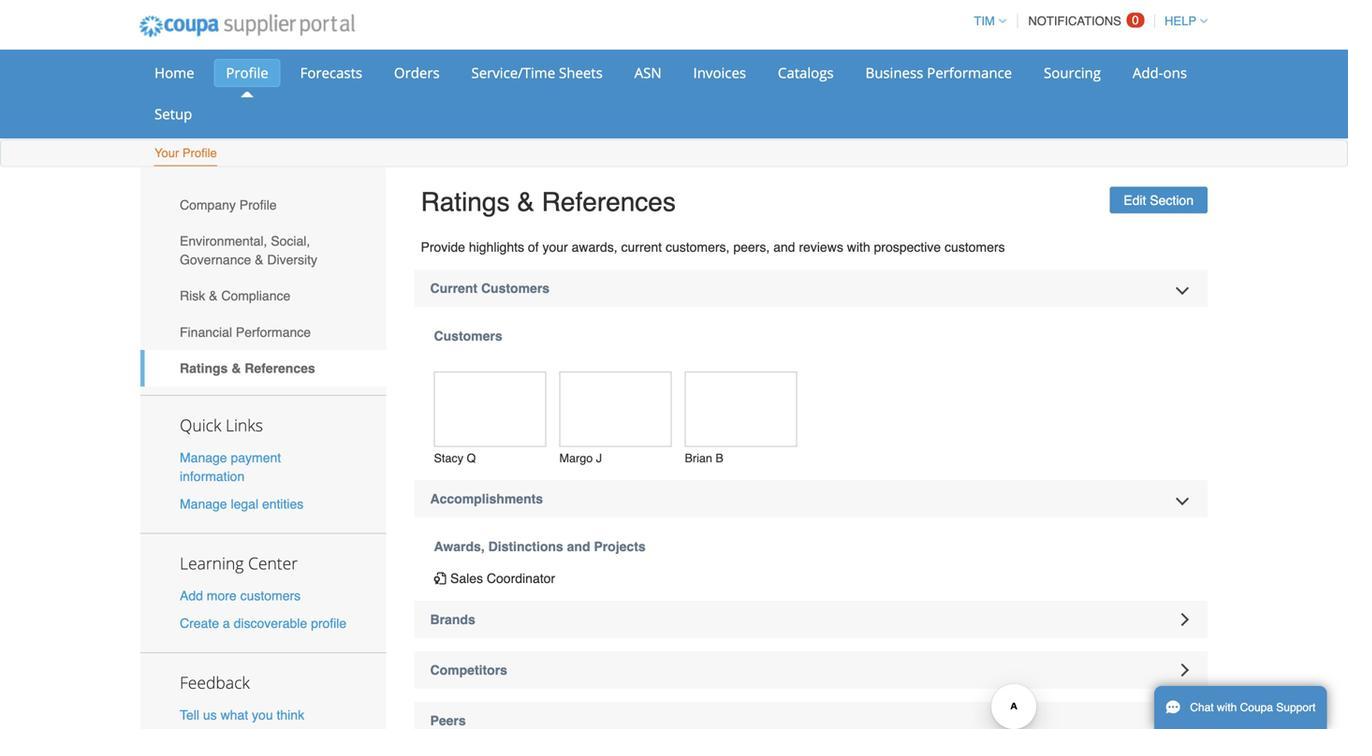 Task type: vqa. For each thing, say whether or not it's contained in the screenshot.
The Revenue Histories Heading
no



Task type: describe. For each thing, give the bounding box(es) containing it.
projects
[[594, 539, 646, 554]]

brian b
[[685, 452, 724, 465]]

peers
[[430, 714, 466, 729]]

learning center
[[180, 553, 298, 575]]

accomplishments heading
[[414, 480, 1208, 518]]

profile
[[311, 616, 347, 631]]

financial
[[180, 325, 232, 340]]

competitors button
[[414, 652, 1208, 689]]

environmental, social, governance & diversity
[[180, 234, 318, 267]]

coupa
[[1241, 702, 1274, 715]]

compliance
[[221, 289, 291, 304]]

quick links
[[180, 415, 263, 437]]

brands button
[[414, 601, 1208, 639]]

accomplishments
[[430, 492, 543, 507]]

1 vertical spatial customers
[[434, 329, 503, 344]]

service/time sheets link
[[459, 59, 615, 87]]

environmental, social, governance & diversity link
[[140, 223, 386, 278]]

home
[[155, 63, 194, 82]]

asn
[[635, 63, 662, 82]]

feedback
[[180, 672, 250, 694]]

brands heading
[[414, 601, 1208, 639]]

coordinator
[[487, 571, 555, 586]]

q
[[467, 452, 476, 465]]

what
[[221, 708, 248, 723]]

stacy
[[434, 452, 464, 465]]

competitors
[[430, 663, 508, 678]]

tim
[[974, 14, 995, 28]]

edit
[[1124, 193, 1147, 208]]

payment
[[231, 451, 281, 466]]

navigation containing notifications 0
[[966, 3, 1208, 39]]

coupa supplier portal image
[[126, 3, 368, 50]]

performance for financial performance
[[236, 325, 311, 340]]

brian b image
[[685, 372, 798, 447]]

& up the of
[[517, 187, 535, 217]]

current
[[430, 281, 478, 296]]

your profile link
[[154, 142, 218, 166]]

invoices link
[[681, 59, 759, 87]]

company
[[180, 197, 236, 212]]

stacy q image
[[434, 372, 547, 447]]

manage for manage payment information
[[180, 451, 227, 466]]

add-ons link
[[1121, 59, 1200, 87]]

social,
[[271, 234, 310, 249]]

ons
[[1164, 63, 1188, 82]]

manage legal entities
[[180, 497, 304, 512]]

service/time
[[472, 63, 556, 82]]

competitors heading
[[414, 652, 1208, 689]]

0 vertical spatial with
[[847, 240, 871, 255]]

sourcing link
[[1032, 59, 1114, 87]]

distinctions
[[489, 539, 564, 554]]

catalogs
[[778, 63, 834, 82]]

financial performance link
[[140, 314, 386, 350]]

sales coordinator
[[451, 571, 555, 586]]

support
[[1277, 702, 1316, 715]]

awards, distinctions and projects
[[434, 539, 646, 554]]

current
[[621, 240, 662, 255]]

0 vertical spatial ratings
[[421, 187, 510, 217]]

financial performance
[[180, 325, 311, 340]]

center
[[248, 553, 298, 575]]

tell us what you think
[[180, 708, 304, 723]]

risk
[[180, 289, 205, 304]]

setup
[[155, 104, 192, 124]]

reviews
[[799, 240, 844, 255]]

risk & compliance link
[[140, 278, 386, 314]]

catalogs link
[[766, 59, 846, 87]]

help
[[1165, 14, 1197, 28]]

0 vertical spatial profile
[[226, 63, 269, 82]]

invoices
[[694, 63, 746, 82]]

ratings & references link
[[140, 350, 386, 387]]

margo
[[560, 452, 593, 465]]

your
[[155, 146, 179, 160]]

0 vertical spatial references
[[542, 187, 676, 217]]

business performance link
[[854, 59, 1025, 87]]

j
[[596, 452, 602, 465]]

ratings inside ratings & references link
[[180, 361, 228, 376]]

add-ons
[[1133, 63, 1188, 82]]

1 vertical spatial references
[[245, 361, 315, 376]]

b
[[716, 452, 724, 465]]

customers inside dropdown button
[[481, 281, 550, 296]]

0 vertical spatial customers
[[945, 240, 1005, 255]]

manage payment information link
[[180, 451, 281, 484]]

brian
[[685, 452, 713, 465]]

add more customers link
[[180, 589, 301, 604]]

your profile
[[155, 146, 217, 160]]

chat with coupa support button
[[1155, 687, 1327, 730]]

governance
[[180, 252, 251, 267]]

0
[[1133, 13, 1139, 27]]



Task type: locate. For each thing, give the bounding box(es) containing it.
chat with coupa support
[[1191, 702, 1316, 715]]

profile inside 'link'
[[183, 146, 217, 160]]

current customers
[[430, 281, 550, 296]]

1 vertical spatial manage
[[180, 497, 227, 512]]

peers,
[[734, 240, 770, 255]]

tim link
[[966, 14, 1007, 28]]

customers down current
[[434, 329, 503, 344]]

with right reviews
[[847, 240, 871, 255]]

0 vertical spatial manage
[[180, 451, 227, 466]]

performance
[[927, 63, 1013, 82], [236, 325, 311, 340]]

forecasts
[[300, 63, 362, 82]]

with right chat on the right bottom of the page
[[1218, 702, 1237, 715]]

customers
[[945, 240, 1005, 255], [240, 589, 301, 604]]

0 horizontal spatial performance
[[236, 325, 311, 340]]

orders link
[[382, 59, 452, 87]]

edit section
[[1124, 193, 1194, 208]]

0 vertical spatial and
[[774, 240, 796, 255]]

1 manage from the top
[[180, 451, 227, 466]]

manage down the information
[[180, 497, 227, 512]]

company profile link
[[140, 187, 386, 223]]

profile for company profile
[[240, 197, 277, 212]]

& inside environmental, social, governance & diversity
[[255, 252, 264, 267]]

sales
[[451, 571, 483, 586]]

prospective
[[874, 240, 941, 255]]

1 horizontal spatial ratings
[[421, 187, 510, 217]]

section
[[1150, 193, 1194, 208]]

create
[[180, 616, 219, 631]]

edit section link
[[1110, 187, 1208, 214]]

1 vertical spatial performance
[[236, 325, 311, 340]]

discoverable
[[234, 616, 307, 631]]

manage payment information
[[180, 451, 281, 484]]

1 horizontal spatial references
[[542, 187, 676, 217]]

with
[[847, 240, 871, 255], [1218, 702, 1237, 715]]

1 vertical spatial customers
[[240, 589, 301, 604]]

create a discoverable profile
[[180, 616, 347, 631]]

legal
[[231, 497, 259, 512]]

0 horizontal spatial references
[[245, 361, 315, 376]]

help link
[[1157, 14, 1208, 28]]

notifications
[[1029, 14, 1122, 28]]

0 vertical spatial ratings & references
[[421, 187, 676, 217]]

accomplishments button
[[414, 480, 1208, 518]]

performance down the tim
[[927, 63, 1013, 82]]

manage up the information
[[180, 451, 227, 466]]

entities
[[262, 497, 304, 512]]

profile
[[226, 63, 269, 82], [183, 146, 217, 160], [240, 197, 277, 212]]

navigation
[[966, 3, 1208, 39]]

service/time sheets
[[472, 63, 603, 82]]

customers down the of
[[481, 281, 550, 296]]

customers,
[[666, 240, 730, 255]]

0 horizontal spatial and
[[567, 539, 591, 554]]

think
[[277, 708, 304, 723]]

peers heading
[[414, 702, 1208, 730]]

1 horizontal spatial performance
[[927, 63, 1013, 82]]

home link
[[142, 59, 207, 87]]

customers right prospective
[[945, 240, 1005, 255]]

references up awards,
[[542, 187, 676, 217]]

0 horizontal spatial with
[[847, 240, 871, 255]]

more
[[207, 589, 237, 604]]

provide
[[421, 240, 465, 255]]

risk & compliance
[[180, 289, 291, 304]]

& left diversity
[[255, 252, 264, 267]]

1 vertical spatial ratings
[[180, 361, 228, 376]]

profile link
[[214, 59, 281, 87]]

add more customers
[[180, 589, 301, 604]]

1 horizontal spatial ratings & references
[[421, 187, 676, 217]]

profile down coupa supplier portal image
[[226, 63, 269, 82]]

environmental,
[[180, 234, 267, 249]]

0 horizontal spatial customers
[[240, 589, 301, 604]]

performance inside financial performance 'link'
[[236, 325, 311, 340]]

sourcing
[[1044, 63, 1101, 82]]

and right peers,
[[774, 240, 796, 255]]

0 horizontal spatial ratings & references
[[180, 361, 315, 376]]

create a discoverable profile link
[[180, 616, 347, 631]]

ratings & references
[[421, 187, 676, 217], [180, 361, 315, 376]]

1 vertical spatial and
[[567, 539, 591, 554]]

ratings up provide
[[421, 187, 510, 217]]

add
[[180, 589, 203, 604]]

you
[[252, 708, 273, 723]]

awards,
[[572, 240, 618, 255]]

profile for your profile
[[183, 146, 217, 160]]

a
[[223, 616, 230, 631]]

1 vertical spatial with
[[1218, 702, 1237, 715]]

performance for business performance
[[927, 63, 1013, 82]]

asn link
[[622, 59, 674, 87]]

with inside chat with coupa support button
[[1218, 702, 1237, 715]]

0 horizontal spatial ratings
[[180, 361, 228, 376]]

of
[[528, 240, 539, 255]]

company profile
[[180, 197, 277, 212]]

2 vertical spatial profile
[[240, 197, 277, 212]]

1 horizontal spatial and
[[774, 240, 796, 255]]

business performance
[[866, 63, 1013, 82]]

highlights
[[469, 240, 525, 255]]

references
[[542, 187, 676, 217], [245, 361, 315, 376]]

ratings & references up your
[[421, 187, 676, 217]]

performance down risk & compliance link
[[236, 325, 311, 340]]

1 horizontal spatial customers
[[945, 240, 1005, 255]]

manage legal entities link
[[180, 497, 304, 512]]

1 vertical spatial profile
[[183, 146, 217, 160]]

current customers button
[[414, 270, 1208, 307]]

1 vertical spatial ratings & references
[[180, 361, 315, 376]]

business
[[866, 63, 924, 82]]

stacy q
[[434, 452, 476, 465]]

customers
[[481, 281, 550, 296], [434, 329, 503, 344]]

current customers heading
[[414, 270, 1208, 307]]

ratings & references down financial performance
[[180, 361, 315, 376]]

your
[[543, 240, 568, 255]]

tell us what you think button
[[180, 706, 304, 725]]

manage inside manage payment information
[[180, 451, 227, 466]]

peers button
[[414, 702, 1208, 730]]

margo j image
[[560, 372, 672, 447]]

manage for manage legal entities
[[180, 497, 227, 512]]

profile up 'environmental, social, governance & diversity' link
[[240, 197, 277, 212]]

setup link
[[142, 100, 204, 128]]

0 vertical spatial customers
[[481, 281, 550, 296]]

2 manage from the top
[[180, 497, 227, 512]]

customers up the discoverable
[[240, 589, 301, 604]]

provide highlights of your awards, current customers, peers, and reviews with prospective customers
[[421, 240, 1005, 255]]

and left projects
[[567, 539, 591, 554]]

& down financial performance
[[232, 361, 241, 376]]

quick
[[180, 415, 221, 437]]

profile right your
[[183, 146, 217, 160]]

diversity
[[267, 252, 318, 267]]

ratings down financial
[[180, 361, 228, 376]]

& right risk
[[209, 289, 218, 304]]

sheets
[[559, 63, 603, 82]]

tell
[[180, 708, 200, 723]]

0 vertical spatial performance
[[927, 63, 1013, 82]]

performance inside business performance link
[[927, 63, 1013, 82]]

1 horizontal spatial with
[[1218, 702, 1237, 715]]

add-
[[1133, 63, 1164, 82]]

information
[[180, 469, 245, 484]]

forecasts link
[[288, 59, 375, 87]]

chat
[[1191, 702, 1214, 715]]

references down financial performance 'link'
[[245, 361, 315, 376]]



